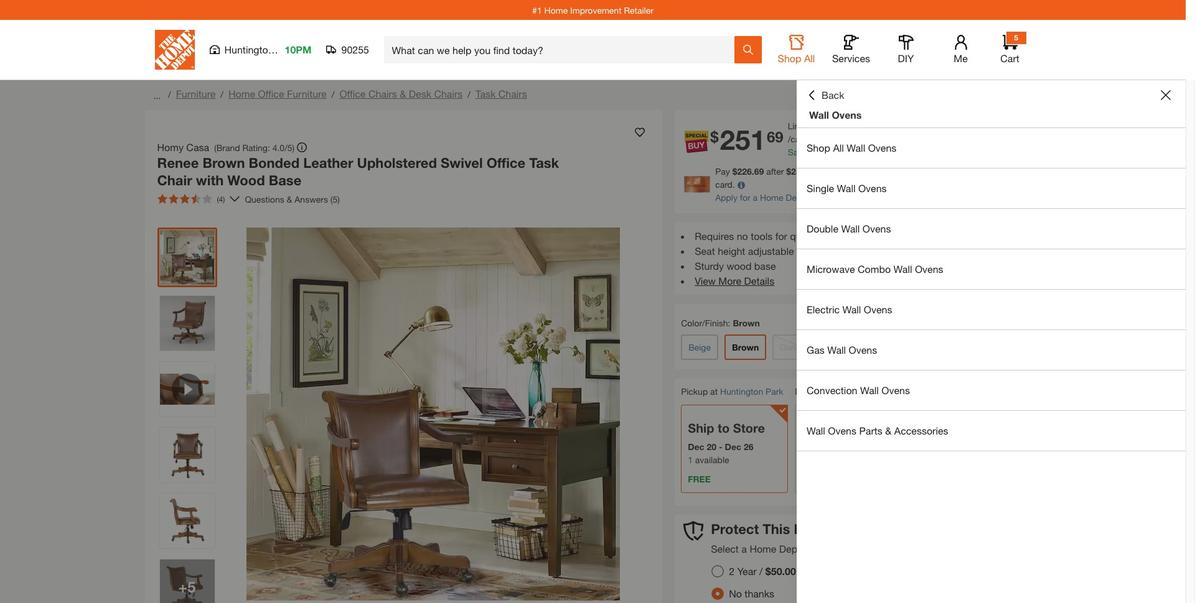 Task type: vqa. For each thing, say whether or not it's contained in the screenshot.
Our to the middle
no



Task type: describe. For each thing, give the bounding box(es) containing it.
purchase
[[902, 166, 938, 177]]

services button
[[831, 35, 871, 65]]

dec inside delivery friday, dec 22
[[832, 442, 849, 453]]

single
[[807, 182, 834, 194]]

electric wall ovens link
[[797, 290, 1186, 330]]

task chairs link
[[476, 88, 527, 100]]

1 dec from the left
[[688, 442, 705, 453]]

wall right the and in the right of the page
[[841, 223, 860, 235]]

ovens right "%)" on the top of page
[[868, 142, 897, 154]]

3.5 stars image
[[157, 194, 212, 204]]

answers
[[295, 194, 328, 205]]

...
[[153, 90, 161, 101]]

20 inside limit 20 per order /carton $ 411 . 94 save $ 160 . 25 ( 39 %)
[[809, 121, 819, 131]]

microwave combo wall ovens link
[[797, 250, 1186, 289]]

wall down total
[[837, 182, 856, 194]]

$ inside $ 251 69
[[710, 128, 719, 146]]

shop all
[[778, 52, 815, 64]]

electric
[[807, 304, 840, 316]]

wall inside "link"
[[807, 425, 825, 437]]

assembly
[[860, 230, 902, 242]]

wall right electric
[[843, 304, 861, 316]]

for inside requires no tools for quick and easy assembly seat height adjustable sturdy wood base view more details
[[776, 230, 787, 242]]

(4)
[[217, 195, 225, 204]]

gas wall ovens
[[807, 344, 877, 356]]

feedback link image
[[1179, 210, 1195, 278]]

90255 link
[[846, 386, 870, 399]]

requires
[[695, 230, 734, 242]]

1
[[688, 455, 693, 466]]

0 horizontal spatial for
[[740, 192, 751, 203]]

/carton
[[788, 134, 816, 144]]

select
[[711, 544, 739, 556]]

all for shop all wall ovens
[[833, 142, 844, 154]]

available
[[695, 455, 729, 466]]

total
[[843, 166, 860, 177]]

home inside ... / furniture / home office furniture / office chairs & desk chairs / task chairs
[[229, 88, 255, 100]]

wall ovens
[[809, 109, 862, 121]]

drawer close image
[[1161, 90, 1171, 100]]

protect
[[711, 522, 759, 538]]

easy
[[837, 230, 857, 242]]

ovens down qualifying
[[858, 182, 887, 194]]

1 vertical spatial a
[[753, 192, 758, 203]]

after
[[766, 166, 784, 177]]

2 dec from the left
[[725, 442, 741, 453]]

wall inside 'link'
[[827, 344, 846, 356]]

69
[[767, 128, 784, 146]]

shop all wall ovens
[[807, 142, 897, 154]]

per
[[821, 121, 834, 131]]

pickup
[[681, 387, 708, 397]]

0 horizontal spatial &
[[287, 194, 292, 205]]

2
[[729, 566, 735, 578]]

desk
[[409, 88, 431, 100]]

adjustable
[[748, 245, 794, 257]]

free
[[688, 474, 711, 485]]

color/finish
[[681, 318, 728, 329]]

the home depot logo image
[[155, 30, 195, 70]]

diy
[[898, 52, 914, 64]]

25 inside limit 20 per order /carton $ 411 . 94 save $ 160 . 25 ( 39 %)
[[832, 147, 841, 158]]

20 inside ship to store dec 20 - dec 26 1 available
[[707, 442, 717, 453]]

brown inside "renee brown bonded leather upholstered swivel office task chair with wood base"
[[203, 155, 245, 171]]

me
[[954, 52, 968, 64]]

251
[[720, 124, 766, 157]]

(4) button
[[152, 189, 230, 209]]

requires no tools for quick and easy assembly seat height adjustable sturdy wood base view more details
[[695, 230, 902, 287]]

limit
[[788, 121, 807, 131]]

info image
[[738, 182, 745, 189]]

$ 251 69
[[710, 124, 784, 157]]

a inside the protect this item select a home depot protection plan by allstate for:
[[742, 544, 747, 556]]

home inside the protect this item select a home depot protection plan by allstate for:
[[750, 544, 777, 556]]

shop all button
[[777, 35, 816, 65]]

this
[[763, 522, 790, 538]]

convection wall ovens
[[807, 385, 910, 397]]

view
[[695, 275, 716, 287]]

#1 home improvement retailer
[[532, 5, 654, 15]]

brown homy casa task chairs renee c3.2 image
[[160, 428, 214, 483]]

no
[[737, 230, 748, 242]]

/ left task chairs link
[[468, 89, 471, 100]]

wood
[[227, 172, 265, 188]]

homy casa
[[157, 141, 209, 153]]

to for 90255
[[836, 387, 844, 397]]

:
[[728, 318, 731, 329]]

$ right save
[[810, 147, 815, 158]]

diy button
[[886, 35, 926, 65]]

-
[[719, 442, 723, 453]]

cart 5
[[1001, 33, 1020, 64]]

renee
[[157, 155, 199, 171]]

ovens inside "link"
[[828, 425, 857, 437]]

back button
[[807, 89, 844, 101]]

menu containing shop all wall ovens
[[797, 128, 1186, 452]]

wall right convection
[[860, 385, 879, 397]]

off
[[803, 166, 821, 177]]

for:
[[929, 544, 944, 556]]

apply
[[715, 192, 738, 203]]

%)
[[856, 147, 867, 158]]

2 furniture from the left
[[287, 88, 327, 100]]

homy
[[157, 141, 184, 153]]

your
[[823, 166, 840, 177]]

homy casa link
[[157, 140, 214, 155]]

office inside "renee brown bonded leather upholstered swivel office task chair with wood base"
[[487, 155, 525, 171]]

ovens down back
[[832, 109, 862, 121]]

0 horizontal spatial huntington
[[224, 44, 274, 55]]

more
[[719, 275, 742, 287]]

plan
[[858, 544, 877, 556]]

/ right year
[[760, 566, 763, 578]]

a inside your total qualifying purchase upon opening a new card.
[[996, 166, 1001, 177]]

protection
[[809, 544, 855, 556]]

upholstered
[[357, 155, 437, 171]]

combo
[[858, 263, 891, 275]]

$ right the after
[[786, 166, 791, 177]]

questions
[[245, 194, 284, 205]]

single wall ovens link
[[797, 169, 1186, 209]]

chair
[[157, 172, 192, 188]]

1 chairs from the left
[[368, 88, 397, 100]]

0 vertical spatial depot
[[786, 192, 810, 203]]

gas
[[807, 344, 825, 356]]

/ down 90255 button
[[332, 89, 335, 100]]

retailer
[[624, 5, 654, 15]]

brown inside brown 'button'
[[732, 342, 759, 353]]

226.69
[[737, 166, 764, 177]]

brown button
[[725, 335, 767, 360]]

home down the after
[[760, 192, 784, 203]]

4.0
[[272, 142, 285, 153]]

shop all wall ovens link
[[797, 128, 1186, 168]]

ship to store dec 20 - dec 26 1 available
[[688, 421, 765, 466]]

delivering to 90255
[[795, 387, 870, 398]]

wall right ( on the top right of the page
[[847, 142, 866, 154]]

1 horizontal spatial office
[[340, 88, 366, 100]]

card
[[855, 192, 874, 203]]

questions & answers (5)
[[245, 194, 340, 205]]

bonded
[[249, 155, 300, 171]]

base
[[269, 172, 301, 188]]



Task type: locate. For each thing, give the bounding box(es) containing it.
ovens right 90255 link
[[882, 385, 910, 397]]

seat
[[695, 245, 715, 257]]

quick
[[790, 230, 814, 242]]

& left desk
[[400, 88, 406, 100]]

1 vertical spatial 90255
[[846, 387, 870, 398]]

/
[[168, 89, 171, 100], [221, 89, 224, 100], [332, 89, 335, 100], [468, 89, 471, 100], [760, 566, 763, 578]]

1 horizontal spatial huntington
[[720, 387, 763, 397]]

all inside menu
[[833, 142, 844, 154]]

details
[[744, 275, 775, 287]]

all up back button on the top right of the page
[[804, 52, 815, 64]]

1 furniture from the left
[[176, 88, 216, 100]]

0 horizontal spatial to
[[718, 421, 730, 436]]

shop
[[778, 52, 802, 64], [807, 142, 830, 154]]

a down "226.69"
[[753, 192, 758, 203]]

a left new
[[996, 166, 1001, 177]]

#1
[[532, 5, 542, 15]]

25 left ( on the top right of the page
[[832, 147, 841, 158]]

furniture
[[176, 88, 216, 100], [287, 88, 327, 100]]

brown homy casa task chairs renee 1f.4 image
[[160, 560, 214, 604]]

home up 2 year / $50.00
[[750, 544, 777, 556]]

brown down (brand at top left
[[203, 155, 245, 171]]

office right the swivel
[[487, 155, 525, 171]]

0 horizontal spatial a
[[742, 544, 747, 556]]

to
[[836, 387, 844, 397], [718, 421, 730, 436]]

2 year / $50.00
[[729, 566, 796, 578]]

base
[[754, 260, 776, 272]]

1 horizontal spatial for
[[776, 230, 787, 242]]

shop inside menu
[[807, 142, 830, 154]]

& inside ... / furniture / home office furniture / office chairs & desk chairs / task chairs
[[400, 88, 406, 100]]

task inside ... / furniture / home office furniture / office chairs & desk chairs / task chairs
[[476, 88, 496, 100]]

brown right :
[[733, 318, 760, 329]]

height
[[718, 245, 745, 257]]

25
[[832, 147, 841, 158], [791, 166, 801, 177]]

90255 inside 90255 button
[[341, 44, 369, 55]]

1 horizontal spatial a
[[753, 192, 758, 203]]

ovens right easy
[[863, 223, 891, 235]]

2 chairs from the left
[[434, 88, 463, 100]]

ship
[[688, 421, 714, 436]]

20 left -
[[707, 442, 717, 453]]

2 horizontal spatial chairs
[[499, 88, 527, 100]]

0 horizontal spatial 25
[[791, 166, 801, 177]]

25 left off
[[791, 166, 801, 177]]

0 vertical spatial park
[[276, 44, 297, 55]]

to up -
[[718, 421, 730, 436]]

1 vertical spatial 25
[[791, 166, 801, 177]]

for up 'adjustable'
[[776, 230, 787, 242]]

(brand
[[214, 142, 240, 153]]

park left delivering
[[766, 387, 784, 397]]

allstate
[[894, 544, 927, 556]]

1 vertical spatial for
[[776, 230, 787, 242]]

1 vertical spatial 20
[[707, 442, 717, 453]]

1 horizontal spatial &
[[400, 88, 406, 100]]

task inside "renee brown bonded leather upholstered swivel office task chair with wood base"
[[529, 155, 559, 171]]

to for store
[[718, 421, 730, 436]]

with
[[196, 172, 224, 188]]

0 horizontal spatial chairs
[[368, 88, 397, 100]]

depot down item
[[779, 544, 806, 556]]

home right #1
[[544, 5, 568, 15]]

1 horizontal spatial to
[[836, 387, 844, 397]]

0 horizontal spatial .
[[829, 147, 832, 158]]

wall right combo
[[894, 263, 912, 275]]

home right furniture link
[[229, 88, 255, 100]]

dec
[[688, 442, 705, 453], [725, 442, 741, 453], [832, 442, 849, 453]]

menu
[[797, 128, 1186, 452]]

task
[[476, 88, 496, 100], [529, 155, 559, 171]]

10pm
[[285, 44, 312, 55]]

0 horizontal spatial all
[[804, 52, 815, 64]]

order
[[837, 121, 857, 131]]

$ up 160
[[818, 134, 823, 144]]

. down "411"
[[829, 147, 832, 158]]

&
[[400, 88, 406, 100], [287, 194, 292, 205], [885, 425, 892, 437]]

1 horizontal spatial 90255
[[846, 387, 870, 398]]

office down huntington park
[[258, 88, 284, 100]]

huntington right at
[[720, 387, 763, 397]]

park up home office furniture 'link'
[[276, 44, 297, 55]]

pickup at huntington park
[[681, 387, 784, 397]]

0 horizontal spatial dec
[[688, 442, 705, 453]]

ovens right combo
[[915, 263, 944, 275]]

wood
[[727, 260, 752, 272]]

convection wall ovens link
[[797, 371, 1186, 411]]

all for shop all
[[804, 52, 815, 64]]

0 horizontal spatial park
[[276, 44, 297, 55]]

microwave
[[807, 263, 855, 275]]

option group containing 2 year /
[[707, 561, 806, 604]]

card.
[[715, 179, 735, 190]]

home
[[544, 5, 568, 15], [229, 88, 255, 100], [760, 192, 784, 203], [750, 544, 777, 556]]

(brand rating: 4.0 /5)
[[214, 142, 295, 153]]

1 horizontal spatial chairs
[[434, 88, 463, 100]]

0 horizontal spatial 20
[[707, 442, 717, 453]]

1 horizontal spatial all
[[833, 142, 844, 154]]

brown homy casa task chairs renee e1.1 image
[[160, 296, 214, 351]]

0 vertical spatial a
[[996, 166, 1001, 177]]

1 vertical spatial brown
[[733, 318, 760, 329]]

$ right pay
[[733, 166, 737, 177]]

0 horizontal spatial 90255
[[341, 44, 369, 55]]

0 horizontal spatial office
[[258, 88, 284, 100]]

leather
[[303, 155, 353, 171]]

1 vertical spatial .
[[829, 147, 832, 158]]

2 vertical spatial a
[[742, 544, 747, 556]]

dec left 22
[[832, 442, 849, 453]]

huntington left 10pm
[[224, 44, 274, 55]]

0 vertical spatial task
[[476, 88, 496, 100]]

color/finish : brown
[[681, 318, 760, 329]]

1 vertical spatial depot
[[779, 544, 806, 556]]

wall right gas
[[827, 344, 846, 356]]

0 vertical spatial to
[[836, 387, 844, 397]]

to inside delivering to 90255
[[836, 387, 844, 397]]

furniture link
[[176, 88, 216, 100]]

1 horizontal spatial park
[[766, 387, 784, 397]]

wall up friday,
[[807, 425, 825, 437]]

& inside "link"
[[885, 425, 892, 437]]

94
[[840, 134, 850, 144]]

1 horizontal spatial .
[[838, 134, 840, 144]]

chairs
[[368, 88, 397, 100], [434, 88, 463, 100], [499, 88, 527, 100]]

3 dec from the left
[[832, 442, 849, 453]]

1 horizontal spatial task
[[529, 155, 559, 171]]

0 vertical spatial huntington
[[224, 44, 274, 55]]

39
[[846, 147, 856, 158]]

to left 90255 link
[[836, 387, 844, 397]]

electric wall ovens
[[807, 304, 892, 316]]

160
[[815, 147, 829, 158]]

qualifying
[[862, 166, 899, 177]]

1 horizontal spatial 25
[[832, 147, 841, 158]]

brown homy casa task chairs renee 64.0 image
[[160, 230, 214, 285]]

dec up 1
[[688, 442, 705, 453]]

/ right furniture link
[[221, 89, 224, 100]]

office down 90255 button
[[340, 88, 366, 100]]

furniture down 10pm
[[287, 88, 327, 100]]

shop for shop all wall ovens
[[807, 142, 830, 154]]

1 vertical spatial shop
[[807, 142, 830, 154]]

convection
[[807, 385, 858, 397]]

microwave combo wall ovens
[[807, 263, 944, 275]]

your total qualifying purchase upon opening a new card.
[[715, 166, 1020, 190]]

2 horizontal spatial office
[[487, 155, 525, 171]]

90255 up parts
[[846, 387, 870, 398]]

cart
[[1001, 52, 1020, 64]]

0 vertical spatial brown
[[203, 155, 245, 171]]

double wall ovens link
[[797, 209, 1186, 249]]

all inside button
[[804, 52, 815, 64]]

tools
[[751, 230, 773, 242]]

1 vertical spatial all
[[833, 142, 844, 154]]

90255 inside delivering to 90255
[[846, 387, 870, 398]]

/5)
[[285, 142, 295, 153]]

(5)
[[330, 194, 340, 205]]

wall down back button on the top right of the page
[[809, 109, 829, 121]]

3 chairs from the left
[[499, 88, 527, 100]]

. down order
[[838, 134, 840, 144]]

90255 up ... / furniture / home office furniture / office chairs & desk chairs / task chairs
[[341, 44, 369, 55]]

2 horizontal spatial a
[[996, 166, 1001, 177]]

0 vertical spatial .
[[838, 134, 840, 144]]

& right parts
[[885, 425, 892, 437]]

consumer
[[812, 192, 852, 203]]

1 vertical spatial &
[[287, 194, 292, 205]]

1 horizontal spatial shop
[[807, 142, 830, 154]]

0 vertical spatial shop
[[778, 52, 802, 64]]

0 vertical spatial for
[[740, 192, 751, 203]]

ovens inside 'link'
[[849, 344, 877, 356]]

casa
[[186, 141, 209, 153]]

all
[[804, 52, 815, 64], [833, 142, 844, 154]]

apply now image
[[684, 176, 715, 193]]

/ right ... 'button'
[[168, 89, 171, 100]]

1 vertical spatial huntington
[[720, 387, 763, 397]]

20 left per
[[809, 121, 819, 131]]

90255
[[341, 44, 369, 55], [846, 387, 870, 398]]

What can we help you find today? search field
[[392, 37, 734, 63]]

0 vertical spatial 90255
[[341, 44, 369, 55]]

for
[[740, 192, 751, 203], [776, 230, 787, 242]]

beige
[[689, 342, 711, 353]]

0 vertical spatial 25
[[832, 147, 841, 158]]

2 horizontal spatial dec
[[832, 442, 849, 453]]

option group
[[707, 561, 806, 604]]

dec right -
[[725, 442, 741, 453]]

1 vertical spatial task
[[529, 155, 559, 171]]

single wall ovens
[[807, 182, 887, 194]]

shop for shop all
[[778, 52, 802, 64]]

depot down off
[[786, 192, 810, 203]]

22
[[851, 442, 861, 453]]

1 horizontal spatial dec
[[725, 442, 741, 453]]

huntington park button
[[720, 387, 784, 397]]

ovens up 22
[[828, 425, 857, 437]]

for down info image
[[740, 192, 751, 203]]

a right select
[[742, 544, 747, 556]]

me button
[[941, 35, 981, 65]]

ovens
[[832, 109, 862, 121], [868, 142, 897, 154], [858, 182, 887, 194], [863, 223, 891, 235], [915, 263, 944, 275], [864, 304, 892, 316], [849, 344, 877, 356], [882, 385, 910, 397], [828, 425, 857, 437]]

swivel
[[441, 155, 483, 171]]

friday,
[[802, 442, 830, 453]]

to inside ship to store dec 20 - dec 26 1 available
[[718, 421, 730, 436]]

depot inside the protect this item select a home depot protection plan by allstate for:
[[779, 544, 806, 556]]

0 vertical spatial &
[[400, 88, 406, 100]]

6316524675112 image
[[160, 362, 214, 417]]

beige button
[[681, 335, 718, 360]]

2 horizontal spatial &
[[885, 425, 892, 437]]

1 horizontal spatial 20
[[809, 121, 819, 131]]

0 vertical spatial 20
[[809, 121, 819, 131]]

limit 20 per order /carton $ 411 . 94 save $ 160 . 25 ( 39 %)
[[788, 121, 867, 158]]

apply for a home depot consumer card
[[715, 192, 874, 203]]

26
[[744, 442, 754, 453]]

huntington park
[[224, 44, 297, 55]]

improvement
[[570, 5, 622, 15]]

ovens down "microwave combo wall ovens"
[[864, 304, 892, 316]]

$ left 251
[[710, 128, 719, 146]]

office chairs & desk chairs link
[[340, 88, 463, 100]]

save
[[788, 147, 807, 158]]

depot
[[786, 192, 810, 203], [779, 544, 806, 556]]

2 vertical spatial &
[[885, 425, 892, 437]]

1 vertical spatial park
[[766, 387, 784, 397]]

wall
[[809, 109, 829, 121], [847, 142, 866, 154], [837, 182, 856, 194], [841, 223, 860, 235], [894, 263, 912, 275], [843, 304, 861, 316], [827, 344, 846, 356], [860, 385, 879, 397], [807, 425, 825, 437]]

0 horizontal spatial task
[[476, 88, 496, 100]]

0 vertical spatial all
[[804, 52, 815, 64]]

back
[[822, 89, 844, 101]]

ovens up convection wall ovens on the bottom right of the page
[[849, 344, 877, 356]]

delivery
[[802, 421, 850, 436]]

apply for a home depot consumer card link
[[715, 192, 874, 203]]

pay $ 226.69 after $ 25 off
[[715, 166, 821, 177]]

1 horizontal spatial furniture
[[287, 88, 327, 100]]

(
[[844, 147, 846, 158]]

411
[[823, 134, 838, 144]]

at
[[710, 387, 718, 397]]

brown homy casa task chairs renee 4f.3 image
[[160, 494, 214, 549]]

shop inside button
[[778, 52, 802, 64]]

1 vertical spatial to
[[718, 421, 730, 436]]

brown down color/finish : brown
[[732, 342, 759, 353]]

all left '39'
[[833, 142, 844, 154]]

5
[[1014, 33, 1018, 42]]

store
[[733, 421, 765, 436]]

& down base at the top left of the page
[[287, 194, 292, 205]]

2 vertical spatial brown
[[732, 342, 759, 353]]

furniture right ...
[[176, 88, 216, 100]]

services
[[832, 52, 870, 64]]

0 horizontal spatial furniture
[[176, 88, 216, 100]]

0 horizontal spatial shop
[[778, 52, 802, 64]]



